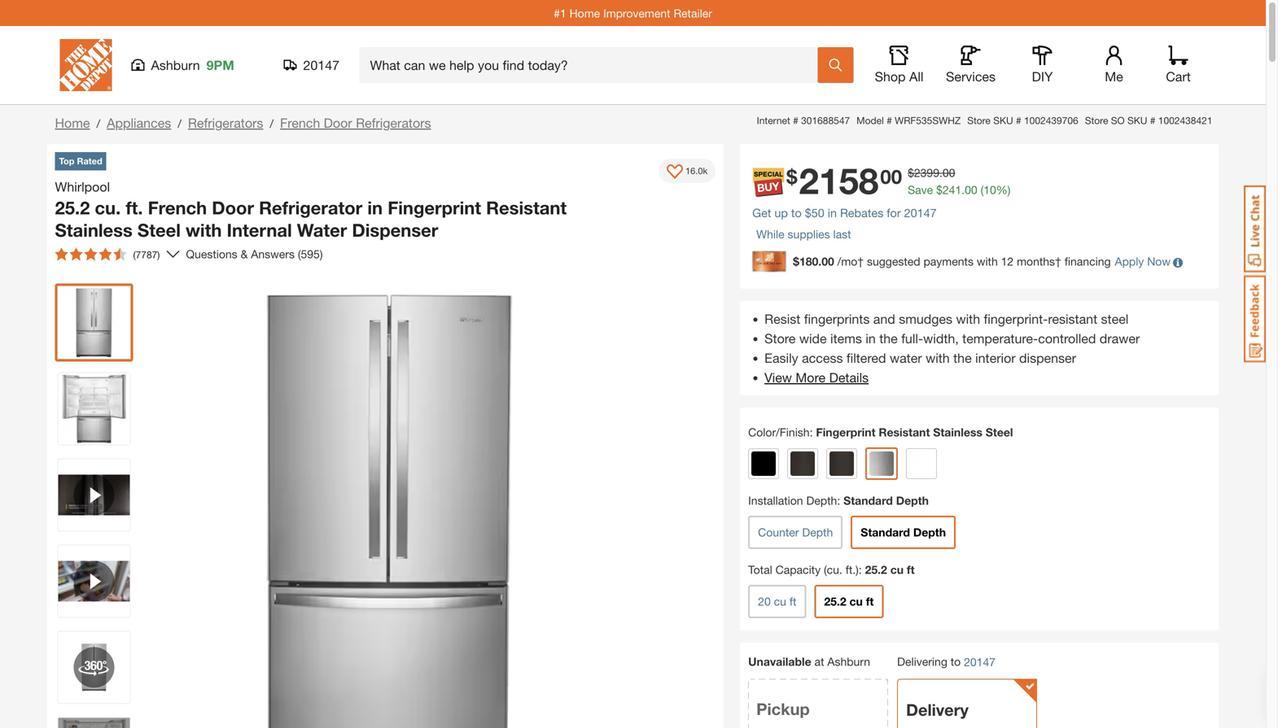 Task type: describe. For each thing, give the bounding box(es) containing it.
(7787) link
[[48, 241, 180, 268]]

refrigerators link
[[188, 115, 263, 131]]

for
[[887, 206, 901, 220]]

2158
[[799, 159, 879, 202]]

dispenser
[[1020, 351, 1077, 366]]

$50
[[805, 206, 825, 220]]

1 horizontal spatial home
[[570, 6, 600, 20]]

delivering to 20147
[[898, 656, 996, 670]]

$180.00
[[793, 255, 835, 268]]

cart
[[1167, 69, 1191, 84]]

standard depth button
[[851, 516, 956, 550]]

more
[[796, 370, 826, 386]]

6026414162001 image
[[58, 460, 130, 531]]

the home depot logo image
[[60, 39, 112, 91]]

2 / from the left
[[178, 117, 182, 130]]

cart link
[[1161, 46, 1197, 85]]

fingerprint resistant stainless steel whirlpool french door refrigerators wrf535swhz 40.1 image
[[58, 373, 130, 445]]

4.5 stars image
[[55, 248, 127, 261]]

0 horizontal spatial :
[[810, 426, 813, 440]]

in inside whirlpool 25.2 cu. ft. french door refrigerator in fingerprint resistant stainless steel with internal water dispenser
[[368, 197, 383, 219]]

1 refrigerators from the left
[[188, 115, 263, 131]]

access
[[802, 351, 843, 366]]

20 cu ft
[[758, 596, 797, 609]]

easily
[[765, 351, 799, 366]]

all
[[910, 69, 924, 84]]

delivery button
[[898, 680, 1038, 729]]

6231533450001 image
[[58, 546, 130, 618]]

(cu.
[[824, 564, 843, 577]]

whirlpool link
[[55, 177, 117, 197]]

1 # from the left
[[793, 115, 799, 126]]

cu for 20 cu ft
[[774, 596, 787, 609]]

241
[[943, 183, 962, 197]]

in inside resist fingerprints and smudges with fingerprint-resistant steel store wide items in the full-width, temperature-controlled drawer easily access filtered water with the interior dispenser view more details
[[866, 331, 876, 347]]

financing
[[1065, 255, 1111, 268]]

unavailable
[[749, 656, 812, 669]]

counter depth button
[[749, 516, 843, 550]]

rated
[[77, 156, 102, 167]]

ft for 20 cu ft
[[790, 596, 797, 609]]

wrf535swhz
[[895, 115, 961, 126]]

door inside whirlpool 25.2 cu. ft. french door refrigerator in fingerprint resistant stainless steel with internal water dispenser
[[212, 197, 254, 219]]

1 horizontal spatial stainless
[[934, 426, 983, 440]]

0 horizontal spatial ashburn
[[151, 57, 200, 73]]

16.0k
[[686, 166, 708, 176]]

while
[[757, 227, 785, 241]]

1 sku from the left
[[994, 115, 1014, 126]]

resistant inside whirlpool 25.2 cu. ft. french door refrigerator in fingerprint resistant stainless steel with internal water dispenser
[[486, 197, 567, 219]]

fingerprint-
[[984, 312, 1049, 327]]

diy button
[[1017, 46, 1069, 85]]

get up to $50 in  rebates for 20147
[[753, 206, 937, 220]]

store inside resist fingerprints and smudges with fingerprint-resistant steel store wide items in the full-width, temperature-controlled drawer easily access filtered water with the interior dispenser view more details
[[765, 331, 796, 347]]

1 horizontal spatial french
[[280, 115, 320, 131]]

temperature-
[[963, 331, 1039, 347]]

while supplies last
[[757, 227, 852, 241]]

and
[[874, 312, 896, 327]]

2 refrigerators from the left
[[356, 115, 431, 131]]

model
[[857, 115, 884, 126]]

internal
[[227, 220, 292, 241]]

10
[[984, 183, 997, 197]]

whirlpool 25.2 cu. ft. french door refrigerator in fingerprint resistant stainless steel with internal water dispenser
[[55, 179, 567, 241]]

steel inside whirlpool 25.2 cu. ft. french door refrigerator in fingerprint resistant stainless steel with internal water dispenser
[[138, 220, 181, 241]]

internet # 301688547 model # wrf535swhz store sku # 1002439706 store so sku # 1002438421
[[757, 115, 1213, 126]]

cu.
[[95, 197, 121, 219]]

white image
[[910, 452, 934, 477]]

supplies
[[788, 227, 830, 241]]

stainless inside whirlpool 25.2 cu. ft. french door refrigerator in fingerprint resistant stainless steel with internal water dispenser
[[55, 220, 133, 241]]

installation
[[749, 495, 804, 508]]

view more details link
[[765, 370, 869, 386]]

2 # from the left
[[887, 115, 892, 126]]

with down 'width,'
[[926, 351, 950, 366]]

3 / from the left
[[270, 117, 274, 130]]

1 horizontal spatial steel
[[986, 426, 1014, 440]]

ft for 25.2 cu ft
[[866, 596, 874, 609]]

1 horizontal spatial store
[[968, 115, 991, 126]]

2 sku from the left
[[1128, 115, 1148, 126]]

depth for installation depth : standard depth
[[807, 495, 838, 508]]

20 cu ft button
[[749, 586, 807, 619]]

controlled
[[1039, 331, 1097, 347]]

$180.00 /mo† suggested payments with 12 months† financing
[[793, 255, 1111, 268]]

2 horizontal spatial $
[[937, 183, 943, 197]]

total capacity (cu. ft.) : 25.2 cu ft
[[749, 564, 915, 577]]

20
[[758, 596, 771, 609]]

refrigerator
[[259, 197, 363, 219]]

20147 link
[[964, 654, 996, 672]]

months†
[[1017, 255, 1062, 268]]

to inside "delivering to 20147"
[[951, 656, 961, 669]]

cu for 25.2 cu ft
[[850, 596, 863, 609]]

display image
[[667, 165, 683, 181]]

with left the 12
[[977, 255, 998, 268]]

while supplies last button
[[757, 226, 852, 243]]

apply now image
[[753, 251, 793, 273]]

0 horizontal spatial to
[[792, 206, 802, 220]]

depth up standard depth
[[897, 495, 929, 508]]

(7787) button
[[48, 241, 166, 268]]

now
[[1148, 255, 1171, 268]]

ft.
[[126, 197, 143, 219]]

2 vertical spatial :
[[859, 564, 862, 577]]

delivering
[[898, 656, 948, 669]]

resistant
[[1049, 312, 1098, 327]]

ft.)
[[846, 564, 859, 577]]

get
[[753, 206, 772, 220]]

answers
[[251, 248, 295, 261]]

steel
[[1102, 312, 1129, 327]]

resist fingerprints and smudges with fingerprint-resistant steel store wide items in the full-width, temperature-controlled drawer easily access filtered water with the interior dispenser view more details
[[765, 312, 1140, 386]]

standard inside button
[[861, 526, 911, 540]]

interior
[[976, 351, 1016, 366]]

smudges
[[899, 312, 953, 327]]

(
[[981, 183, 984, 197]]

total
[[749, 564, 773, 577]]

2 horizontal spatial store
[[1085, 115, 1109, 126]]



Task type: locate. For each thing, give the bounding box(es) containing it.
standard down installation depth : standard depth
[[861, 526, 911, 540]]

with up 'width,'
[[957, 312, 981, 327]]

$ for 2399
[[908, 166, 915, 180]]

0 horizontal spatial fingerprint
[[388, 197, 481, 219]]

color/finish
[[749, 426, 810, 440]]

9pm
[[207, 57, 234, 73]]

depth down installation depth : standard depth
[[803, 526, 833, 540]]

0 horizontal spatial $
[[787, 165, 798, 188]]

25.2 down (cu.
[[825, 596, 847, 609]]

25.2 cu ft button
[[815, 586, 884, 619]]

.
[[940, 166, 943, 180], [962, 183, 965, 197]]

0 vertical spatial 25.2
[[55, 197, 90, 219]]

: right (cu.
[[859, 564, 862, 577]]

0 horizontal spatial resistant
[[486, 197, 567, 219]]

0 vertical spatial door
[[324, 115, 352, 131]]

1 vertical spatial :
[[838, 495, 841, 508]]

filtered
[[847, 351, 887, 366]]

store down services
[[968, 115, 991, 126]]

refrigerators
[[188, 115, 263, 131], [356, 115, 431, 131]]

20147 inside 'button'
[[303, 57, 340, 73]]

0 vertical spatial resistant
[[486, 197, 567, 219]]

# right internet
[[793, 115, 799, 126]]

1 horizontal spatial to
[[951, 656, 961, 669]]

1 horizontal spatial 00
[[943, 166, 956, 180]]

feedback link image
[[1245, 275, 1267, 363]]

depth up counter depth
[[807, 495, 838, 508]]

0 vertical spatial .
[[940, 166, 943, 180]]

ft inside 'button'
[[866, 596, 874, 609]]

# left 1002438421
[[1151, 115, 1156, 126]]

resist
[[765, 312, 801, 327]]

0 horizontal spatial ft
[[790, 596, 797, 609]]

french inside whirlpool 25.2 cu. ft. french door refrigerator in fingerprint resistant stainless steel with internal water dispenser
[[148, 197, 207, 219]]

0 horizontal spatial store
[[765, 331, 796, 347]]

2 horizontal spatial 00
[[965, 183, 978, 197]]

the
[[880, 331, 898, 347], [954, 351, 972, 366]]

(595)
[[298, 248, 323, 261]]

depth for counter depth
[[803, 526, 833, 540]]

0 vertical spatial to
[[792, 206, 802, 220]]

1 horizontal spatial refrigerators
[[356, 115, 431, 131]]

full-
[[902, 331, 924, 347]]

1 vertical spatial steel
[[986, 426, 1014, 440]]

20147 up delivery button
[[964, 656, 996, 670]]

0 vertical spatial the
[[880, 331, 898, 347]]

apply now link
[[1115, 255, 1171, 268]]

store up easily
[[765, 331, 796, 347]]

1 vertical spatial home
[[55, 115, 90, 131]]

ashburn
[[151, 57, 200, 73], [828, 656, 871, 669]]

steel up (7787)
[[138, 220, 181, 241]]

home
[[570, 6, 600, 20], [55, 115, 90, 131]]

fingerprint resistant stainless steel image
[[870, 452, 894, 477]]

1 horizontal spatial resistant
[[879, 426, 930, 440]]

0 vertical spatial :
[[810, 426, 813, 440]]

00 inside $ 2158 00
[[881, 165, 903, 188]]

0 horizontal spatial sku
[[994, 115, 1014, 126]]

depth for standard depth
[[914, 526, 946, 540]]

door down 20147 'button'
[[324, 115, 352, 131]]

0 horizontal spatial /
[[96, 117, 100, 130]]

1 vertical spatial standard
[[861, 526, 911, 540]]

standard down fingerprint resistant stainless steel image
[[844, 495, 893, 508]]

1 horizontal spatial sku
[[1128, 115, 1148, 126]]

dispenser
[[352, 220, 438, 241]]

to right up
[[792, 206, 802, 220]]

1 horizontal spatial cu
[[850, 596, 863, 609]]

1 horizontal spatial in
[[828, 206, 837, 220]]

# left 1002439706
[[1016, 115, 1022, 126]]

in up filtered on the right
[[866, 331, 876, 347]]

301688547_s01 image
[[58, 632, 130, 704]]

20147 inside "delivering to 20147"
[[964, 656, 996, 670]]

me
[[1105, 69, 1124, 84]]

2 horizontal spatial ft
[[907, 564, 915, 577]]

4 # from the left
[[1151, 115, 1156, 126]]

0 horizontal spatial in
[[368, 197, 383, 219]]

0 horizontal spatial cu
[[774, 596, 787, 609]]

ft down total capacity (cu. ft.) : 25.2 cu ft
[[866, 596, 874, 609]]

0 horizontal spatial door
[[212, 197, 254, 219]]

25.2 right the ft.)
[[865, 564, 888, 577]]

to left '20147' link
[[951, 656, 961, 669]]

the down 'width,'
[[954, 351, 972, 366]]

20147 up french door refrigerators link
[[303, 57, 340, 73]]

installation depth : standard depth
[[749, 495, 929, 508]]

black image
[[752, 452, 776, 477]]

sku right so
[[1128, 115, 1148, 126]]

0 horizontal spatial the
[[880, 331, 898, 347]]

0 horizontal spatial steel
[[138, 220, 181, 241]]

ashburn left 9pm
[[151, 57, 200, 73]]

00 left save
[[881, 165, 903, 188]]

0 vertical spatial stainless
[[55, 220, 133, 241]]

0 vertical spatial steel
[[138, 220, 181, 241]]

width,
[[924, 331, 959, 347]]

apply now
[[1115, 255, 1171, 268]]

1002438421
[[1159, 115, 1213, 126]]

questions
[[186, 248, 238, 261]]

diy
[[1032, 69, 1053, 84]]

cu down the ft.)
[[850, 596, 863, 609]]

last
[[834, 227, 852, 241]]

:
[[810, 426, 813, 440], [838, 495, 841, 508], [859, 564, 862, 577]]

2 horizontal spatial in
[[866, 331, 876, 347]]

payments
[[924, 255, 974, 268]]

1 horizontal spatial the
[[954, 351, 972, 366]]

0 vertical spatial standard
[[844, 495, 893, 508]]

at
[[815, 656, 825, 669]]

fingerprint resistant stainless steel whirlpool french door refrigerators wrf535swhz 64.0 image
[[58, 287, 130, 359]]

2 vertical spatial 25.2
[[825, 596, 847, 609]]

french right ft.
[[148, 197, 207, 219]]

internet
[[757, 115, 791, 126]]

stainless up white icon
[[934, 426, 983, 440]]

$ right save
[[937, 183, 943, 197]]

1 vertical spatial resistant
[[879, 426, 930, 440]]

delivery
[[907, 701, 969, 720]]

1 horizontal spatial fingerprint
[[816, 426, 876, 440]]

live chat image
[[1245, 186, 1267, 273]]

1 vertical spatial 20147
[[905, 206, 937, 220]]

1 horizontal spatial :
[[838, 495, 841, 508]]

color/finish : fingerprint resistant stainless steel
[[749, 426, 1014, 440]]

0 vertical spatial ashburn
[[151, 57, 200, 73]]

0 vertical spatial french
[[280, 115, 320, 131]]

1 vertical spatial fingerprint
[[816, 426, 876, 440]]

steel down the interior
[[986, 426, 1014, 440]]

0 horizontal spatial home
[[55, 115, 90, 131]]

depth down white icon
[[914, 526, 946, 540]]

#
[[793, 115, 799, 126], [887, 115, 892, 126], [1016, 115, 1022, 126], [1151, 115, 1156, 126]]

ft
[[907, 564, 915, 577], [790, 596, 797, 609], [866, 596, 874, 609]]

fingerprint up dispenser
[[388, 197, 481, 219]]

1 vertical spatial the
[[954, 351, 972, 366]]

capacity
[[776, 564, 821, 577]]

home link
[[55, 115, 90, 131]]

fingerprint up fingerprint resistant black stainless icon
[[816, 426, 876, 440]]

# right model
[[887, 115, 892, 126]]

with inside whirlpool 25.2 cu. ft. french door refrigerator in fingerprint resistant stainless steel with internal water dispenser
[[186, 220, 222, 241]]

1 horizontal spatial 25.2
[[825, 596, 847, 609]]

black stainless image
[[791, 452, 815, 477]]

0 horizontal spatial 20147
[[303, 57, 340, 73]]

home up top on the top
[[55, 115, 90, 131]]

items
[[831, 331, 862, 347]]

top rated
[[59, 156, 102, 167]]

ashburn 9pm
[[151, 57, 234, 73]]

2 horizontal spatial 20147
[[964, 656, 996, 670]]

0 horizontal spatial 25.2
[[55, 197, 90, 219]]

fingerprint resistant stainless steel whirlpool french door refrigerators wrf535swhz a0.2 image
[[58, 719, 130, 729]]

cu right 20
[[774, 596, 787, 609]]

/ right refrigerators link
[[270, 117, 274, 130]]

00 left (
[[965, 183, 978, 197]]

%)
[[997, 183, 1011, 197]]

door up the internal
[[212, 197, 254, 219]]

0 vertical spatial fingerprint
[[388, 197, 481, 219]]

me button
[[1089, 46, 1141, 85]]

00 up 241
[[943, 166, 956, 180]]

20147 button
[[284, 57, 340, 73]]

in up dispenser
[[368, 197, 383, 219]]

1 horizontal spatial .
[[962, 183, 965, 197]]

retailer
[[674, 6, 713, 20]]

/ right home link in the top left of the page
[[96, 117, 100, 130]]

ft right 20
[[790, 596, 797, 609]]

cu down standard depth button in the right bottom of the page
[[891, 564, 904, 577]]

12
[[1002, 255, 1014, 268]]

counter
[[758, 526, 799, 540]]

fingerprint resistant black stainless image
[[830, 452, 855, 477]]

view
[[765, 370, 792, 386]]

0 horizontal spatial .
[[940, 166, 943, 180]]

#1 home improvement retailer
[[554, 6, 713, 20]]

details
[[830, 370, 869, 386]]

sku left 1002439706
[[994, 115, 1014, 126]]

whirlpool
[[55, 179, 110, 195]]

$ for 2158
[[787, 165, 798, 188]]

$ 2399 . 00 save $ 241 . 00 ( 10 %)
[[908, 166, 1011, 197]]

What can we help you find today? search field
[[370, 48, 817, 82]]

french down 20147 'button'
[[280, 115, 320, 131]]

2 vertical spatial 20147
[[964, 656, 996, 670]]

save
[[908, 183, 934, 197]]

services
[[946, 69, 996, 84]]

: down fingerprint resistant black stainless icon
[[838, 495, 841, 508]]

1 / from the left
[[96, 117, 100, 130]]

1 horizontal spatial $
[[908, 166, 915, 180]]

1 horizontal spatial /
[[178, 117, 182, 130]]

1 horizontal spatial ashburn
[[828, 656, 871, 669]]

1 vertical spatial ashburn
[[828, 656, 871, 669]]

1002439706
[[1025, 115, 1079, 126]]

fingerprint inside whirlpool 25.2 cu. ft. french door refrigerator in fingerprint resistant stainless steel with internal water dispenser
[[388, 197, 481, 219]]

$ inside $ 2158 00
[[787, 165, 798, 188]]

1 vertical spatial to
[[951, 656, 961, 669]]

appliances link
[[107, 115, 171, 131]]

1 vertical spatial .
[[962, 183, 965, 197]]

0 vertical spatial 20147
[[303, 57, 340, 73]]

2 horizontal spatial 25.2
[[865, 564, 888, 577]]

. up 241
[[940, 166, 943, 180]]

fingerprints
[[805, 312, 870, 327]]

2 horizontal spatial :
[[859, 564, 862, 577]]

0 horizontal spatial 00
[[881, 165, 903, 188]]

the down and on the top right of page
[[880, 331, 898, 347]]

#1
[[554, 6, 567, 20]]

: up black stainless icon
[[810, 426, 813, 440]]

25.2 inside 'button'
[[825, 596, 847, 609]]

home right the #1
[[570, 6, 600, 20]]

depth
[[807, 495, 838, 508], [897, 495, 929, 508], [803, 526, 833, 540], [914, 526, 946, 540]]

1 horizontal spatial door
[[324, 115, 352, 131]]

&
[[241, 248, 248, 261]]

ft inside button
[[790, 596, 797, 609]]

stainless up 4.5 stars image
[[55, 220, 133, 241]]

3 # from the left
[[1016, 115, 1022, 126]]

0 horizontal spatial french
[[148, 197, 207, 219]]

resistant
[[486, 197, 567, 219], [879, 426, 930, 440]]

water
[[297, 220, 347, 241]]

$ up up
[[787, 165, 798, 188]]

ft down standard depth button in the right bottom of the page
[[907, 564, 915, 577]]

store left so
[[1085, 115, 1109, 126]]

. left (
[[962, 183, 965, 197]]

1 horizontal spatial 20147
[[905, 206, 937, 220]]

25.2 down whirlpool
[[55, 197, 90, 219]]

steel
[[138, 220, 181, 241], [986, 426, 1014, 440]]

1 horizontal spatial ft
[[866, 596, 874, 609]]

/ right appliances link at the left of page
[[178, 117, 182, 130]]

301688547
[[802, 115, 850, 126]]

20147 down save
[[905, 206, 937, 220]]

unavailable at ashburn
[[749, 656, 871, 669]]

with up questions on the left top
[[186, 220, 222, 241]]

apply
[[1115, 255, 1145, 268]]

1 vertical spatial 25.2
[[865, 564, 888, 577]]

french
[[280, 115, 320, 131], [148, 197, 207, 219]]

stainless
[[55, 220, 133, 241], [934, 426, 983, 440]]

$ up save
[[908, 166, 915, 180]]

2 horizontal spatial /
[[270, 117, 274, 130]]

25.2 inside whirlpool 25.2 cu. ft. french door refrigerator in fingerprint resistant stainless steel with internal water dispenser
[[55, 197, 90, 219]]

cu inside 'button'
[[850, 596, 863, 609]]

ashburn right at
[[828, 656, 871, 669]]

get up to $50 in  rebates for 20147 button
[[753, 206, 937, 220]]

questions & answers (595)
[[186, 248, 323, 261]]

in right $50
[[828, 206, 837, 220]]

up
[[775, 206, 788, 220]]

counter depth
[[758, 526, 833, 540]]

1 vertical spatial french
[[148, 197, 207, 219]]

0 vertical spatial home
[[570, 6, 600, 20]]

top
[[59, 156, 74, 167]]

2 horizontal spatial cu
[[891, 564, 904, 577]]

0 horizontal spatial stainless
[[55, 220, 133, 241]]

suggested
[[867, 255, 921, 268]]

16.0k button
[[659, 159, 716, 183]]

(7787)
[[133, 249, 160, 261]]

standard
[[844, 495, 893, 508], [861, 526, 911, 540]]

cu inside button
[[774, 596, 787, 609]]

1 vertical spatial stainless
[[934, 426, 983, 440]]

1 vertical spatial door
[[212, 197, 254, 219]]

0 horizontal spatial refrigerators
[[188, 115, 263, 131]]



Task type: vqa. For each thing, say whether or not it's contained in the screenshot.
Door Opening Height (In.) (In.)
no



